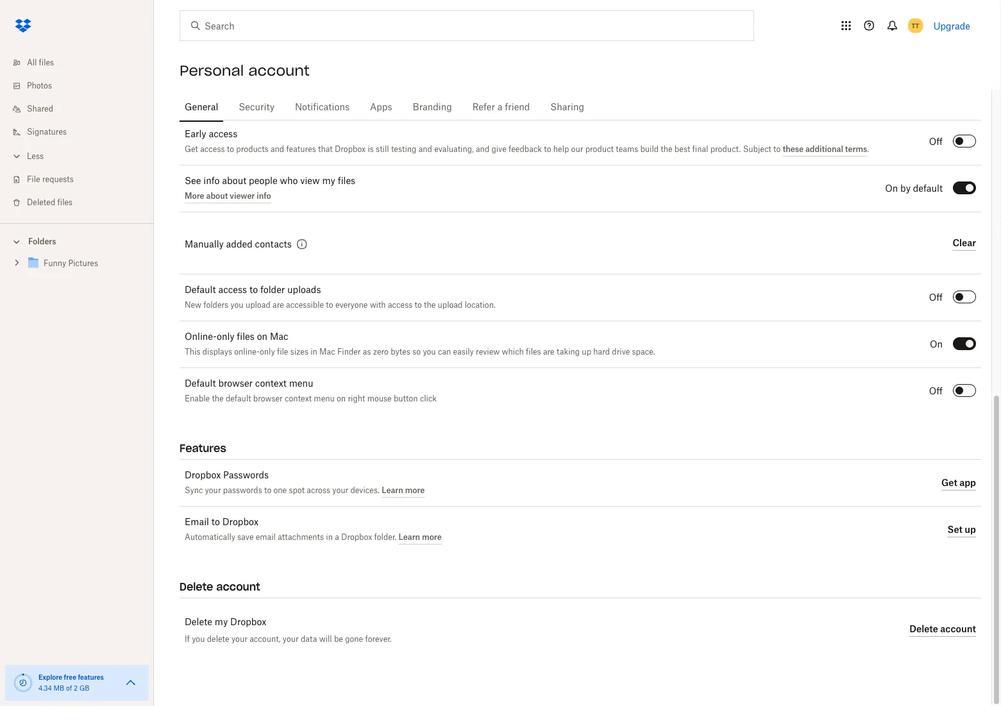 Task type: locate. For each thing, give the bounding box(es) containing it.
0 vertical spatial only
[[217, 332, 234, 341]]

branding
[[413, 103, 452, 112]]

1 vertical spatial up
[[965, 524, 976, 535]]

mb
[[54, 686, 64, 692]]

2 vertical spatial off
[[929, 387, 943, 396]]

on left right
[[337, 395, 346, 403]]

to left folder
[[249, 286, 258, 295]]

learn more button for set up
[[399, 529, 442, 545]]

still
[[376, 145, 389, 153]]

1 vertical spatial in
[[326, 533, 333, 541]]

1 horizontal spatial get
[[941, 477, 957, 488]]

up inside button
[[965, 524, 976, 535]]

0 horizontal spatial features
[[78, 673, 104, 681]]

1 vertical spatial info
[[257, 191, 271, 200]]

our
[[571, 145, 583, 153]]

0 horizontal spatial my
[[215, 618, 228, 627]]

0 vertical spatial menu
[[289, 379, 313, 388]]

features inside "explore free features 4.34 mb of 2 gb"
[[78, 673, 104, 681]]

get
[[185, 145, 198, 153], [941, 477, 957, 488]]

on for on
[[930, 340, 943, 349]]

2 default from the top
[[185, 379, 216, 388]]

0 horizontal spatial are
[[273, 302, 284, 309]]

get inside get access to products and features that dropbox is still testing and evaluating, and give feedback to help our product teams build the best final product. subject to these additional terms .
[[185, 145, 198, 153]]

the
[[661, 145, 672, 153], [424, 302, 436, 309], [212, 395, 224, 403]]

a inside tab
[[497, 103, 502, 112]]

0 horizontal spatial up
[[582, 349, 591, 356]]

the right the enable
[[212, 395, 224, 403]]

access for default
[[218, 286, 247, 295]]

1 default from the top
[[185, 286, 216, 295]]

access right early
[[209, 129, 237, 138]]

0 horizontal spatial only
[[217, 332, 234, 341]]

attachments
[[278, 533, 324, 541]]

access up folders
[[218, 286, 247, 295]]

accessible
[[286, 302, 324, 309]]

up right the set on the bottom right of the page
[[965, 524, 976, 535]]

account,
[[250, 634, 281, 644]]

0 vertical spatial info
[[203, 176, 220, 185]]

files right the which
[[526, 349, 541, 356]]

drive
[[612, 349, 630, 356]]

products
[[236, 145, 268, 153]]

2 horizontal spatial you
[[423, 349, 436, 356]]

about right more
[[206, 191, 228, 200]]

access down early access
[[200, 145, 225, 153]]

upgrade link
[[933, 20, 970, 31]]

you right folders
[[230, 302, 243, 309]]

2 vertical spatial account
[[940, 623, 976, 634]]

files right view
[[338, 176, 355, 185]]

0 vertical spatial the
[[661, 145, 672, 153]]

0 horizontal spatial menu
[[289, 379, 313, 388]]

2 off from the top
[[929, 293, 943, 302]]

context down sizes
[[285, 395, 312, 403]]

default down default browser context menu
[[226, 395, 251, 403]]

features inside get access to products and features that dropbox is still testing and evaluating, and give feedback to help our product teams build the best final product. subject to these additional terms .
[[286, 145, 316, 153]]

shared
[[27, 105, 53, 113]]

folder
[[260, 286, 285, 295]]

about up more about viewer info button
[[222, 176, 246, 185]]

upgrade
[[933, 20, 970, 31]]

dropbox inside automatically save email attachments in a dropbox folder. learn more
[[341, 533, 372, 541]]

1 vertical spatial mac
[[319, 349, 335, 356]]

0 vertical spatial a
[[497, 103, 502, 112]]

1 vertical spatial get
[[941, 477, 957, 488]]

features up the gb
[[78, 673, 104, 681]]

default up the enable
[[185, 379, 216, 388]]

1 vertical spatial delete account
[[909, 623, 976, 634]]

is
[[368, 145, 374, 153]]

who
[[280, 176, 298, 185]]

quota usage element
[[13, 673, 33, 693]]

your right across
[[332, 487, 348, 494]]

clear button
[[953, 235, 976, 251]]

browser down default browser context menu
[[253, 395, 283, 403]]

0 vertical spatial delete account
[[180, 580, 260, 593]]

deleted
[[27, 199, 55, 206]]

account
[[248, 62, 310, 80], [216, 580, 260, 593], [940, 623, 976, 634]]

context down file
[[255, 379, 287, 388]]

get inside button
[[941, 477, 957, 488]]

mouse
[[367, 395, 392, 403]]

1 vertical spatial are
[[543, 349, 555, 356]]

the up this displays online-only file sizes in mac finder as zero bytes so you can easily review which files are taking up hard drive space.
[[424, 302, 436, 309]]

learn more button right devices. at bottom
[[382, 482, 425, 498]]

1 off from the top
[[929, 137, 943, 146]]

features left that
[[286, 145, 316, 153]]

0 vertical spatial on
[[257, 332, 267, 341]]

browser
[[218, 379, 253, 388], [253, 395, 283, 403]]

best
[[675, 145, 690, 153]]

access inside get access to products and features that dropbox is still testing and evaluating, and give feedback to help our product teams build the best final product. subject to these additional terms .
[[200, 145, 225, 153]]

my
[[322, 176, 335, 185], [215, 618, 228, 627]]

get app
[[941, 477, 976, 488]]

default for default access to folder uploads
[[185, 286, 216, 295]]

get access to products and features that dropbox is still testing and evaluating, and give feedback to help our product teams build the best final product. subject to these additional terms .
[[185, 144, 869, 153]]

browser down 'online-'
[[218, 379, 253, 388]]

subject
[[743, 145, 771, 153]]

upload
[[246, 302, 270, 309], [438, 302, 463, 309]]

learn right devices. at bottom
[[382, 485, 403, 495]]

are left taking
[[543, 349, 555, 356]]

on
[[257, 332, 267, 341], [337, 395, 346, 403]]

and right "testing"
[[419, 145, 432, 153]]

a right refer
[[497, 103, 502, 112]]

1 vertical spatial browser
[[253, 395, 283, 403]]

0 vertical spatial mac
[[270, 332, 288, 341]]

added
[[226, 240, 253, 249]]

0 vertical spatial features
[[286, 145, 316, 153]]

0 horizontal spatial in
[[311, 349, 317, 356]]

finder
[[337, 349, 361, 356]]

1 vertical spatial about
[[206, 191, 228, 200]]

1 horizontal spatial on
[[930, 340, 943, 349]]

1 vertical spatial learn
[[399, 532, 420, 541]]

tt button
[[905, 15, 926, 36]]

file requests link
[[10, 168, 154, 191]]

manually added contacts
[[185, 240, 292, 249]]

0 vertical spatial more
[[405, 485, 425, 495]]

upload down default access to folder uploads
[[246, 302, 270, 309]]

on up 'online-'
[[257, 332, 267, 341]]

on by default
[[885, 184, 943, 193]]

menu
[[289, 379, 313, 388], [314, 395, 335, 403]]

only left file
[[260, 349, 275, 356]]

0 vertical spatial learn more button
[[382, 482, 425, 498]]

these
[[783, 144, 804, 153]]

1 horizontal spatial in
[[326, 533, 333, 541]]

files
[[39, 59, 54, 67], [338, 176, 355, 185], [57, 199, 73, 206], [237, 332, 254, 341], [526, 349, 541, 356]]

1 horizontal spatial only
[[260, 349, 275, 356]]

1 vertical spatial you
[[423, 349, 436, 356]]

0 vertical spatial my
[[322, 176, 335, 185]]

devices.
[[350, 487, 380, 494]]

get left app
[[941, 477, 957, 488]]

0 horizontal spatial upload
[[246, 302, 270, 309]]

list containing all files
[[0, 44, 154, 223]]

2 horizontal spatial the
[[661, 145, 672, 153]]

up left hard
[[582, 349, 591, 356]]

files up 'online-'
[[237, 332, 254, 341]]

1 vertical spatial off
[[929, 293, 943, 302]]

mac left 'finder'
[[319, 349, 335, 356]]

this displays online-only file sizes in mac finder as zero bytes so you can easily review which files are taking up hard drive space.
[[185, 349, 655, 356]]

are
[[273, 302, 284, 309], [543, 349, 555, 356]]

general tab
[[180, 92, 223, 122]]

0 vertical spatial context
[[255, 379, 287, 388]]

0 horizontal spatial a
[[335, 533, 339, 541]]

easily
[[453, 349, 474, 356]]

the left 'best'
[[661, 145, 672, 153]]

menu up enable the default browser context menu on right mouse button click
[[289, 379, 313, 388]]

more right devices. at bottom
[[405, 485, 425, 495]]

tab list
[[180, 90, 981, 122]]

and left "give"
[[476, 145, 489, 153]]

list
[[0, 44, 154, 223]]

default
[[185, 286, 216, 295], [185, 379, 216, 388]]

more
[[405, 485, 425, 495], [422, 532, 442, 541]]

all
[[27, 59, 37, 67]]

the inside get access to products and features that dropbox is still testing and evaluating, and give feedback to help our product teams build the best final product. subject to these additional terms .
[[661, 145, 672, 153]]

off for menu
[[929, 387, 943, 396]]

access for early
[[209, 129, 237, 138]]

explore
[[38, 673, 62, 681]]

1 horizontal spatial mac
[[319, 349, 335, 356]]

pictures
[[68, 260, 98, 268]]

1 vertical spatial on
[[337, 395, 346, 403]]

1 horizontal spatial the
[[424, 302, 436, 309]]

manually
[[185, 240, 224, 249]]

dropbox left folder.
[[341, 533, 372, 541]]

upload left location.
[[438, 302, 463, 309]]

sizes
[[290, 349, 308, 356]]

0 vertical spatial are
[[273, 302, 284, 309]]

enable the default browser context menu on right mouse button click
[[185, 395, 437, 403]]

branding tab
[[408, 92, 457, 122]]

more right folder.
[[422, 532, 442, 541]]

1 vertical spatial a
[[335, 533, 339, 541]]

0 horizontal spatial mac
[[270, 332, 288, 341]]

product.
[[710, 145, 741, 153]]

0 vertical spatial off
[[929, 137, 943, 146]]

access right "with"
[[388, 302, 412, 309]]

0 vertical spatial default
[[913, 184, 943, 193]]

1 vertical spatial default
[[185, 379, 216, 388]]

1 horizontal spatial up
[[965, 524, 976, 535]]

0 vertical spatial browser
[[218, 379, 253, 388]]

1 horizontal spatial a
[[497, 103, 502, 112]]

1 horizontal spatial and
[[419, 145, 432, 153]]

0 vertical spatial default
[[185, 286, 216, 295]]

0 horizontal spatial the
[[212, 395, 224, 403]]

0 horizontal spatial on
[[257, 332, 267, 341]]

features
[[180, 442, 226, 455]]

0 vertical spatial on
[[885, 184, 898, 193]]

dropbox left is on the top left of page
[[335, 145, 366, 153]]

0 vertical spatial get
[[185, 145, 198, 153]]

0 vertical spatial about
[[222, 176, 246, 185]]

only up displays
[[217, 332, 234, 341]]

1 vertical spatial default
[[226, 395, 251, 403]]

get down early
[[185, 145, 198, 153]]

1 vertical spatial more
[[422, 532, 442, 541]]

learn more button right folder.
[[399, 529, 442, 545]]

default for default browser context menu
[[185, 379, 216, 388]]

apps
[[370, 103, 392, 112]]

you right so
[[423, 349, 436, 356]]

in right sizes
[[311, 349, 317, 356]]

file
[[277, 349, 288, 356]]

3 and from the left
[[476, 145, 489, 153]]

1 vertical spatial account
[[216, 580, 260, 593]]

2 and from the left
[[419, 145, 432, 153]]

0 horizontal spatial and
[[271, 145, 284, 153]]

context
[[255, 379, 287, 388], [285, 395, 312, 403]]

1 horizontal spatial are
[[543, 349, 555, 356]]

sharing tab
[[545, 92, 589, 122]]

default up new
[[185, 286, 216, 295]]

info down people
[[257, 191, 271, 200]]

1 horizontal spatial my
[[322, 176, 335, 185]]

a right attachments
[[335, 533, 339, 541]]

general
[[185, 103, 218, 112]]

people
[[249, 176, 277, 185]]

2 upload from the left
[[438, 302, 463, 309]]

displays
[[202, 349, 232, 356]]

view
[[300, 176, 320, 185]]

files right all
[[39, 59, 54, 67]]

in right attachments
[[326, 533, 333, 541]]

my right view
[[322, 176, 335, 185]]

1 horizontal spatial upload
[[438, 302, 463, 309]]

a inside automatically save email attachments in a dropbox folder. learn more
[[335, 533, 339, 541]]

dropbox
[[335, 145, 366, 153], [185, 471, 221, 480], [222, 517, 258, 526], [341, 533, 372, 541], [230, 618, 266, 627]]

1 vertical spatial on
[[930, 340, 943, 349]]

1 vertical spatial learn more button
[[399, 529, 442, 545]]

a
[[497, 103, 502, 112], [335, 533, 339, 541]]

1 horizontal spatial you
[[230, 302, 243, 309]]

friend
[[505, 103, 530, 112]]

set up
[[947, 524, 976, 535]]

you right if
[[192, 634, 205, 644]]

default for by
[[913, 184, 943, 193]]

to left one
[[264, 487, 271, 494]]

additional
[[805, 144, 843, 153]]

2 horizontal spatial and
[[476, 145, 489, 153]]

2 vertical spatial you
[[192, 634, 205, 644]]

and right products
[[271, 145, 284, 153]]

0 horizontal spatial default
[[226, 395, 251, 403]]

refer
[[472, 103, 495, 112]]

default right by
[[913, 184, 943, 193]]

0 horizontal spatial get
[[185, 145, 198, 153]]

automatically save email attachments in a dropbox folder. learn more
[[185, 532, 442, 541]]

info right the see
[[203, 176, 220, 185]]

your
[[205, 487, 221, 494], [332, 487, 348, 494], [231, 634, 247, 644], [283, 634, 299, 644]]

1 horizontal spatial features
[[286, 145, 316, 153]]

give
[[492, 145, 506, 153]]

1 horizontal spatial default
[[913, 184, 943, 193]]

access for get
[[200, 145, 225, 153]]

3 off from the top
[[929, 387, 943, 396]]

bytes
[[391, 349, 410, 356]]

get for get access to products and features that dropbox is still testing and evaluating, and give feedback to help our product teams build the best final product. subject to these additional terms .
[[185, 145, 198, 153]]

app
[[959, 477, 976, 488]]

files right deleted
[[57, 199, 73, 206]]

menu left right
[[314, 395, 335, 403]]

0 vertical spatial in
[[311, 349, 317, 356]]

mac
[[270, 332, 288, 341], [319, 349, 335, 356]]

0 horizontal spatial on
[[885, 184, 898, 193]]

mac up file
[[270, 332, 288, 341]]

learn right folder.
[[399, 532, 420, 541]]

all files link
[[10, 51, 154, 74]]

1 vertical spatial features
[[78, 673, 104, 681]]

are down folder
[[273, 302, 284, 309]]

funny pictures link
[[26, 255, 144, 272]]

gb
[[79, 686, 89, 692]]

1 horizontal spatial menu
[[314, 395, 335, 403]]

my up delete
[[215, 618, 228, 627]]



Task type: vqa. For each thing, say whether or not it's contained in the screenshot.
With
yes



Task type: describe. For each thing, give the bounding box(es) containing it.
to left help
[[544, 145, 551, 153]]

to left the everyone
[[326, 302, 333, 309]]

review
[[476, 349, 500, 356]]

your right delete
[[231, 634, 247, 644]]

space.
[[632, 349, 655, 356]]

folders
[[28, 237, 56, 246]]

notifications tab
[[290, 92, 355, 122]]

email
[[256, 533, 276, 541]]

dropbox up account,
[[230, 618, 266, 627]]

dropbox image
[[10, 13, 36, 38]]

location.
[[465, 302, 496, 309]]

email
[[185, 517, 209, 526]]

build
[[640, 145, 659, 153]]

2
[[74, 686, 78, 692]]

more about viewer info button
[[185, 188, 271, 203]]

if you delete your account, your data will be gone forever.
[[185, 634, 392, 644]]

will
[[319, 634, 332, 644]]

to up automatically
[[211, 517, 220, 526]]

more
[[185, 191, 204, 200]]

see
[[185, 176, 201, 185]]

1 vertical spatial only
[[260, 349, 275, 356]]

hard
[[593, 349, 610, 356]]

that
[[318, 145, 333, 153]]

get for get app
[[941, 477, 957, 488]]

data
[[301, 634, 317, 644]]

file requests
[[27, 176, 74, 183]]

delete
[[207, 634, 229, 644]]

0 vertical spatial account
[[248, 62, 310, 80]]

online-only files on mac
[[185, 332, 288, 341]]

enable
[[185, 395, 210, 403]]

apps tab
[[365, 92, 397, 122]]

these additional terms button
[[783, 141, 867, 157]]

1 horizontal spatial info
[[257, 191, 271, 200]]

requests
[[42, 176, 74, 183]]

delete my dropbox
[[185, 618, 266, 627]]

deleted files link
[[10, 191, 154, 214]]

in inside automatically save email attachments in a dropbox folder. learn more
[[326, 533, 333, 541]]

see info about people who view my files more about viewer info
[[185, 176, 355, 200]]

0 horizontal spatial info
[[203, 176, 220, 185]]

1 vertical spatial the
[[424, 302, 436, 309]]

explore free features 4.34 mb of 2 gb
[[38, 673, 104, 692]]

1 horizontal spatial on
[[337, 395, 346, 403]]

evaluating,
[[434, 145, 474, 153]]

spot
[[289, 487, 305, 494]]

feedback
[[509, 145, 542, 153]]

signatures
[[27, 128, 67, 136]]

clear
[[953, 237, 976, 248]]

0 horizontal spatial you
[[192, 634, 205, 644]]

funny pictures
[[44, 260, 98, 268]]

online-
[[234, 349, 260, 356]]

1 vertical spatial my
[[215, 618, 228, 627]]

account inside 'button'
[[940, 623, 976, 634]]

which
[[502, 349, 524, 356]]

final
[[692, 145, 708, 153]]

early
[[185, 129, 206, 138]]

Search text field
[[205, 19, 727, 33]]

4.34
[[38, 686, 52, 692]]

1 vertical spatial context
[[285, 395, 312, 403]]

photos link
[[10, 74, 154, 97]]

1 upload from the left
[[246, 302, 270, 309]]

.
[[867, 145, 869, 153]]

viewer
[[230, 191, 255, 200]]

dropbox passwords
[[185, 471, 269, 480]]

delete inside 'button'
[[909, 623, 938, 634]]

early access
[[185, 129, 237, 138]]

sync
[[185, 487, 203, 494]]

0 vertical spatial you
[[230, 302, 243, 309]]

to inside sync your passwords to one spot across your devices. learn more
[[264, 487, 271, 494]]

testing
[[391, 145, 416, 153]]

set
[[947, 524, 962, 535]]

product
[[585, 145, 614, 153]]

0 vertical spatial up
[[582, 349, 591, 356]]

0 horizontal spatial delete account
[[180, 580, 260, 593]]

button
[[394, 395, 418, 403]]

0 vertical spatial learn
[[382, 485, 403, 495]]

security tab
[[234, 92, 280, 122]]

1 vertical spatial menu
[[314, 395, 335, 403]]

so
[[412, 349, 421, 356]]

off for folder
[[929, 293, 943, 302]]

my inside see info about people who view my files more about viewer info
[[322, 176, 335, 185]]

one
[[273, 487, 287, 494]]

set up button
[[947, 522, 976, 537]]

this
[[185, 349, 200, 356]]

your left data at the left of the page
[[283, 634, 299, 644]]

dropbox inside get access to products and features that dropbox is still testing and evaluating, and give feedback to help our product teams build the best final product. subject to these additional terms .
[[335, 145, 366, 153]]

to left products
[[227, 145, 234, 153]]

1 and from the left
[[271, 145, 284, 153]]

shared link
[[10, 97, 154, 121]]

save
[[237, 533, 254, 541]]

2 vertical spatial the
[[212, 395, 224, 403]]

dropbox up sync
[[185, 471, 221, 480]]

file
[[27, 176, 40, 183]]

can
[[438, 349, 451, 356]]

less image
[[10, 150, 23, 163]]

files inside see info about people who view my files more about viewer info
[[338, 176, 355, 185]]

delete account button
[[909, 621, 976, 637]]

photos
[[27, 82, 52, 90]]

to right "with"
[[415, 302, 422, 309]]

get app button
[[941, 475, 976, 491]]

less
[[27, 153, 44, 160]]

to left "these"
[[773, 145, 781, 153]]

your right sync
[[205, 487, 221, 494]]

learn more button for get app
[[382, 482, 425, 498]]

help
[[553, 145, 569, 153]]

default for the
[[226, 395, 251, 403]]

across
[[307, 487, 330, 494]]

contacts
[[255, 240, 292, 249]]

gone
[[345, 634, 363, 644]]

default access to folder uploads
[[185, 286, 321, 295]]

1 horizontal spatial delete account
[[909, 623, 976, 634]]

new
[[185, 302, 201, 309]]

on for on by default
[[885, 184, 898, 193]]

refer a friend tab
[[467, 92, 535, 122]]

tab list containing general
[[180, 90, 981, 122]]

dropbox up save
[[222, 517, 258, 526]]

sync your passwords to one spot across your devices. learn more
[[185, 485, 425, 495]]

zero
[[373, 349, 389, 356]]

be
[[334, 634, 343, 644]]

taking
[[557, 349, 580, 356]]

signatures link
[[10, 121, 154, 144]]

of
[[66, 686, 72, 692]]



